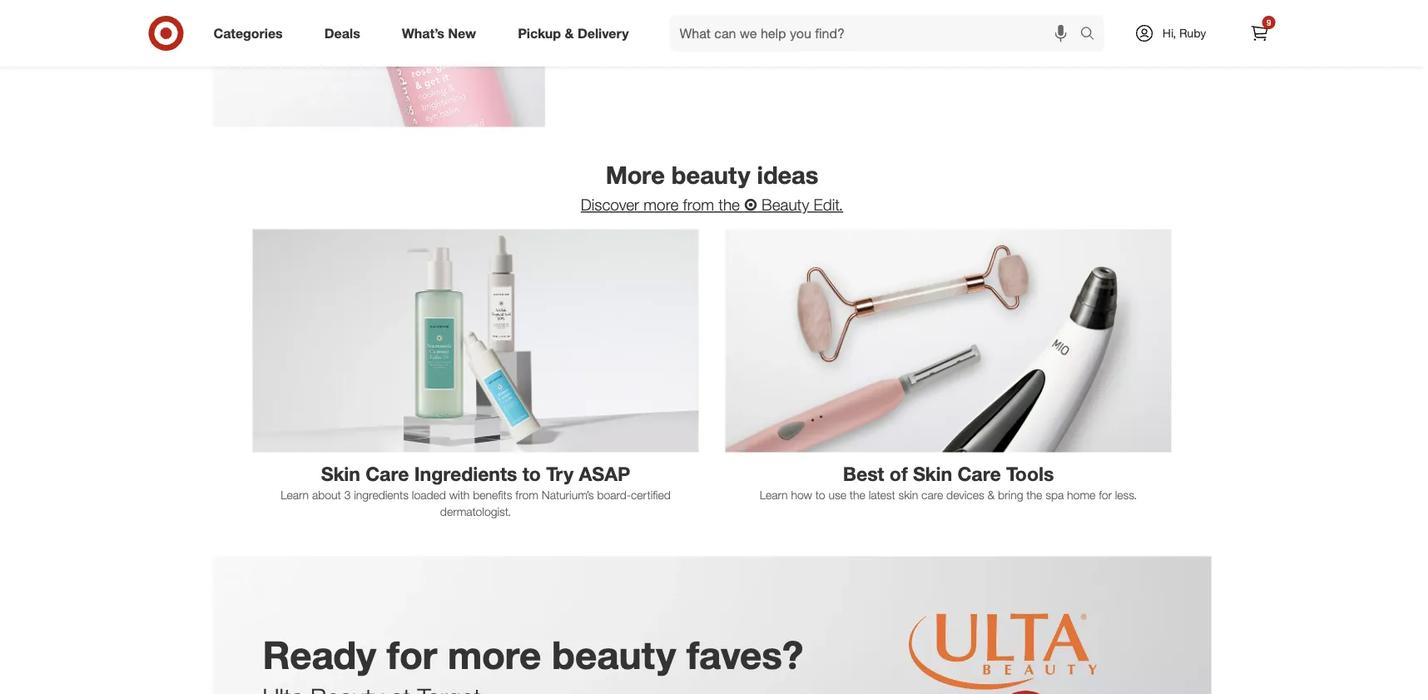 Task type: locate. For each thing, give the bounding box(es) containing it.
0 horizontal spatial care
[[366, 463, 409, 486]]

learn left about
[[281, 487, 309, 502]]

¬
[[744, 195, 757, 214]]

more
[[606, 160, 665, 190]]

1 horizontal spatial more
[[644, 195, 679, 214]]

care inside best of skin care tools learn how to use the latest skin care devices & bring the spa home for less.
[[958, 463, 1001, 486]]

search button
[[1072, 15, 1112, 55]]

& inside 'link'
[[565, 25, 574, 41]]

skin
[[321, 463, 360, 486], [913, 463, 952, 486]]

skin inside skin care ingredients to try asap learn about 3 ingredients loaded with benefits from naturium's board-certified dermatologist.
[[321, 463, 360, 486]]

2 learn from the left
[[760, 487, 788, 502]]

learn inside best of skin care tools learn how to use the latest skin care devices & bring the spa home for less.
[[760, 487, 788, 502]]

tools
[[1006, 463, 1054, 486]]

deals link
[[310, 15, 381, 52]]

bring
[[998, 487, 1023, 502]]

learn
[[281, 487, 309, 502], [760, 487, 788, 502]]

2 care from the left
[[958, 463, 1001, 486]]

to left try
[[523, 463, 541, 486]]

ideas
[[757, 160, 818, 190]]

certified
[[631, 487, 671, 502]]

care up devices
[[958, 463, 1001, 486]]

0 horizontal spatial from
[[515, 487, 538, 502]]

&
[[565, 25, 574, 41], [988, 487, 995, 502]]

the right get at the top of page
[[613, 4, 635, 23]]

to left the use on the right of the page
[[816, 487, 825, 502]]

ingredients
[[354, 487, 409, 502]]

care
[[366, 463, 409, 486], [958, 463, 1001, 486]]

the inside more beauty ideas discover more from the ¬ beauty edit.
[[719, 195, 740, 214]]

2 skin from the left
[[913, 463, 952, 486]]

1 vertical spatial &
[[988, 487, 995, 502]]

1 vertical spatial to
[[816, 487, 825, 502]]

1 vertical spatial from
[[515, 487, 538, 502]]

beauty
[[672, 160, 750, 190], [552, 632, 676, 678]]

0 horizontal spatial &
[[565, 25, 574, 41]]

ingredients
[[414, 463, 517, 486]]

0 vertical spatial beauty
[[672, 160, 750, 190]]

to
[[523, 463, 541, 486], [816, 487, 825, 502]]

about
[[312, 487, 341, 502]]

the left ¬
[[719, 195, 740, 214]]

from right benefits
[[515, 487, 538, 502]]

pickup & delivery link
[[504, 15, 650, 52]]

categories
[[213, 25, 283, 41]]

faves?
[[687, 632, 803, 678]]

1 horizontal spatial care
[[958, 463, 1001, 486]]

more
[[644, 195, 679, 214], [448, 632, 541, 678]]

care
[[921, 487, 943, 502]]

from
[[683, 195, 714, 214], [515, 487, 538, 502]]

& right pickup
[[565, 25, 574, 41]]

1 horizontal spatial from
[[683, 195, 714, 214]]

skin up care
[[913, 463, 952, 486]]

loaded
[[412, 487, 446, 502]]

get
[[583, 4, 608, 23]]

learn left how
[[760, 487, 788, 502]]

1 care from the left
[[366, 463, 409, 486]]

0 vertical spatial to
[[523, 463, 541, 486]]

less.
[[1115, 487, 1137, 502]]

hi,
[[1163, 26, 1176, 40]]

of
[[890, 463, 908, 486]]

what's new
[[402, 25, 476, 41]]

1 learn from the left
[[281, 487, 309, 502]]

how
[[791, 487, 812, 502]]

spa
[[1045, 487, 1064, 502]]

1 horizontal spatial skin
[[913, 463, 952, 486]]

the right the use on the right of the page
[[850, 487, 865, 502]]

best
[[843, 463, 884, 486]]

the left spa
[[1026, 487, 1042, 502]]

1 skin from the left
[[321, 463, 360, 486]]

deals
[[324, 25, 360, 41]]

pickup
[[518, 25, 561, 41]]

to inside skin care ingredients to try asap learn about 3 ingredients loaded with benefits from naturium's board-certified dermatologist.
[[523, 463, 541, 486]]

with
[[449, 487, 470, 502]]

balm
[[765, 4, 801, 23]]

0 horizontal spatial learn
[[281, 487, 309, 502]]

0 vertical spatial &
[[565, 25, 574, 41]]

try
[[546, 463, 574, 486]]

0 horizontal spatial skin
[[321, 463, 360, 486]]

0 vertical spatial more
[[644, 195, 679, 214]]

naturium's
[[542, 487, 594, 502]]

ready
[[263, 632, 376, 678]]

& left the bring
[[988, 487, 995, 502]]

1 horizontal spatial for
[[1099, 487, 1112, 502]]

0 horizontal spatial to
[[523, 463, 541, 486]]

1 horizontal spatial &
[[988, 487, 995, 502]]

1 horizontal spatial learn
[[760, 487, 788, 502]]

1 vertical spatial more
[[448, 632, 541, 678]]

0 vertical spatial for
[[1099, 487, 1112, 502]]

skin up "3"
[[321, 463, 360, 486]]

for
[[1099, 487, 1112, 502], [387, 632, 437, 678]]

1 horizontal spatial to
[[816, 487, 825, 502]]

from left ¬
[[683, 195, 714, 214]]

0 vertical spatial from
[[683, 195, 714, 214]]

get the tula skincare eye balm button
[[572, 0, 812, 32]]

0 horizontal spatial for
[[387, 632, 437, 678]]

the
[[613, 4, 635, 23], [719, 195, 740, 214], [850, 487, 865, 502], [1026, 487, 1042, 502]]

ready for more beauty faves? link
[[213, 556, 1211, 694]]

care up ingredients
[[366, 463, 409, 486]]



Task type: describe. For each thing, give the bounding box(es) containing it.
more inside more beauty ideas discover more from the ¬ beauty edit.
[[644, 195, 679, 214]]

skin
[[898, 487, 918, 502]]

best of skin care tools learn how to use the latest skin care devices & bring the spa home for less.
[[760, 463, 1137, 502]]

from inside skin care ingredients to try asap learn about 3 ingredients loaded with benefits from naturium's board-certified dermatologist.
[[515, 487, 538, 502]]

devices
[[946, 487, 984, 502]]

skin inside best of skin care tools learn how to use the latest skin care devices & bring the spa home for less.
[[913, 463, 952, 486]]

get the tula skincare eye balm
[[583, 4, 801, 23]]

to inside best of skin care tools learn how to use the latest skin care devices & bring the spa home for less.
[[816, 487, 825, 502]]

3
[[344, 487, 351, 502]]

hi, ruby
[[1163, 26, 1206, 40]]

What can we help you find? suggestions appear below search field
[[670, 15, 1084, 52]]

skincare
[[671, 4, 731, 23]]

skin care ingredients to try asap learn about 3 ingredients loaded with benefits from naturium's board-certified dermatologist.
[[281, 463, 671, 518]]

for inside best of skin care tools learn how to use the latest skin care devices & bring the spa home for less.
[[1099, 487, 1112, 502]]

& inside best of skin care tools learn how to use the latest skin care devices & bring the spa home for less.
[[988, 487, 995, 502]]

tula
[[639, 4, 666, 23]]

search
[[1072, 27, 1112, 43]]

delivery
[[578, 25, 629, 41]]

board-
[[597, 487, 631, 502]]

discover
[[581, 195, 639, 214]]

more beauty ideas discover more from the ¬ beauty edit.
[[581, 160, 843, 214]]

1 vertical spatial beauty
[[552, 632, 676, 678]]

ruby
[[1179, 26, 1206, 40]]

asap
[[579, 463, 630, 486]]

benefits
[[473, 487, 512, 502]]

pickup & delivery
[[518, 25, 629, 41]]

care inside skin care ingredients to try asap learn about 3 ingredients loaded with benefits from naturium's board-certified dermatologist.
[[366, 463, 409, 486]]

from inside more beauty ideas discover more from the ¬ beauty edit.
[[683, 195, 714, 214]]

what's new link
[[388, 15, 497, 52]]

edit.
[[814, 195, 843, 214]]

home
[[1067, 487, 1096, 502]]

eye
[[736, 4, 761, 23]]

what's
[[402, 25, 444, 41]]

categories link
[[199, 15, 304, 52]]

0 horizontal spatial more
[[448, 632, 541, 678]]

9 link
[[1241, 15, 1278, 52]]

use
[[829, 487, 846, 502]]

beauty inside more beauty ideas discover more from the ¬ beauty edit.
[[672, 160, 750, 190]]

get the tula skincare eye balm link
[[213, 0, 1211, 127]]

new
[[448, 25, 476, 41]]

9
[[1267, 17, 1271, 27]]

latest
[[869, 487, 895, 502]]

dermatologist.
[[440, 504, 511, 518]]

the inside get the tula skincare eye balm button
[[613, 4, 635, 23]]

learn inside skin care ingredients to try asap learn about 3 ingredients loaded with benefits from naturium's board-certified dermatologist.
[[281, 487, 309, 502]]

ready for more beauty faves?
[[263, 632, 803, 678]]

beauty
[[762, 195, 809, 214]]

1 vertical spatial for
[[387, 632, 437, 678]]



Task type: vqa. For each thing, say whether or not it's contained in the screenshot.
Edit. in the right top of the page
yes



